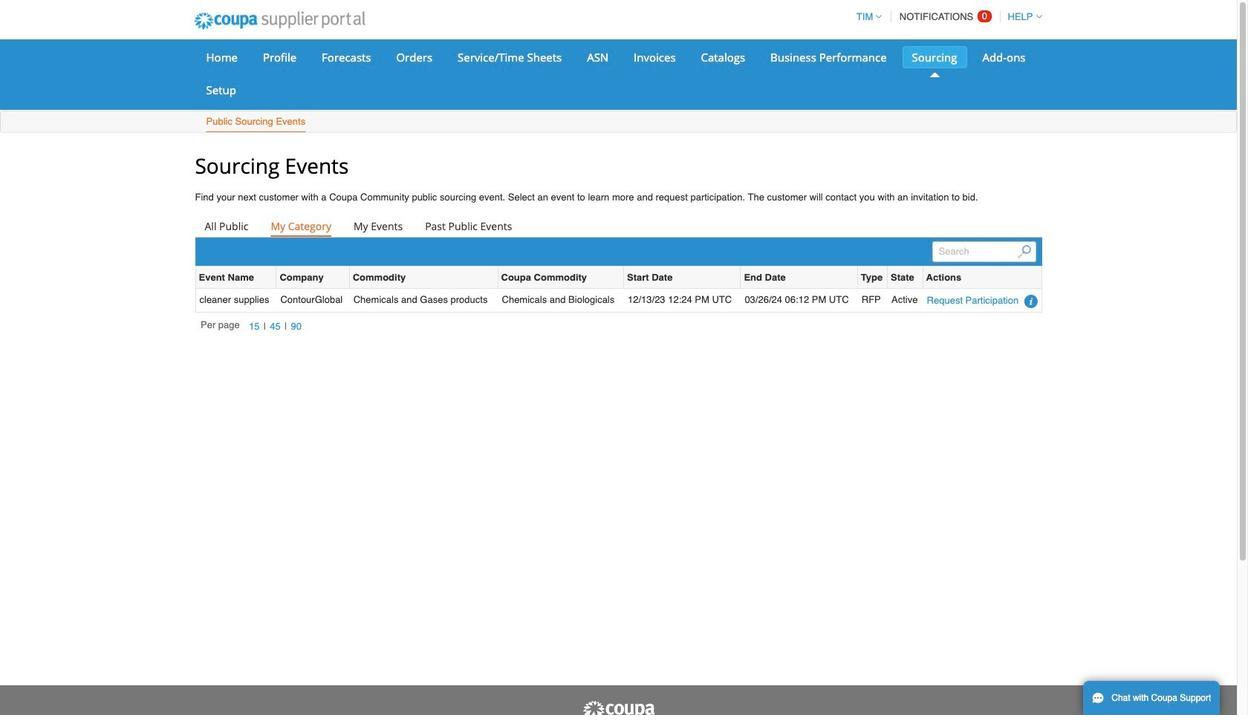 Task type: vqa. For each thing, say whether or not it's contained in the screenshot.
'Notifications'
no



Task type: describe. For each thing, give the bounding box(es) containing it.
0 vertical spatial navigation
[[850, 2, 1043, 31]]

0 horizontal spatial coupa supplier portal image
[[184, 2, 376, 39]]

1 vertical spatial coupa supplier portal image
[[582, 701, 656, 716]]

Search text field
[[933, 242, 1037, 263]]

search image
[[1018, 245, 1032, 259]]



Task type: locate. For each thing, give the bounding box(es) containing it.
1 horizontal spatial navigation
[[850, 2, 1043, 31]]

navigation
[[850, 2, 1043, 31], [201, 319, 306, 335]]

0 horizontal spatial navigation
[[201, 319, 306, 335]]

0 vertical spatial coupa supplier portal image
[[184, 2, 376, 39]]

tab list
[[195, 217, 1043, 237]]

1 horizontal spatial coupa supplier portal image
[[582, 701, 656, 716]]

1 vertical spatial navigation
[[201, 319, 306, 335]]

coupa supplier portal image
[[184, 2, 376, 39], [582, 701, 656, 716]]



